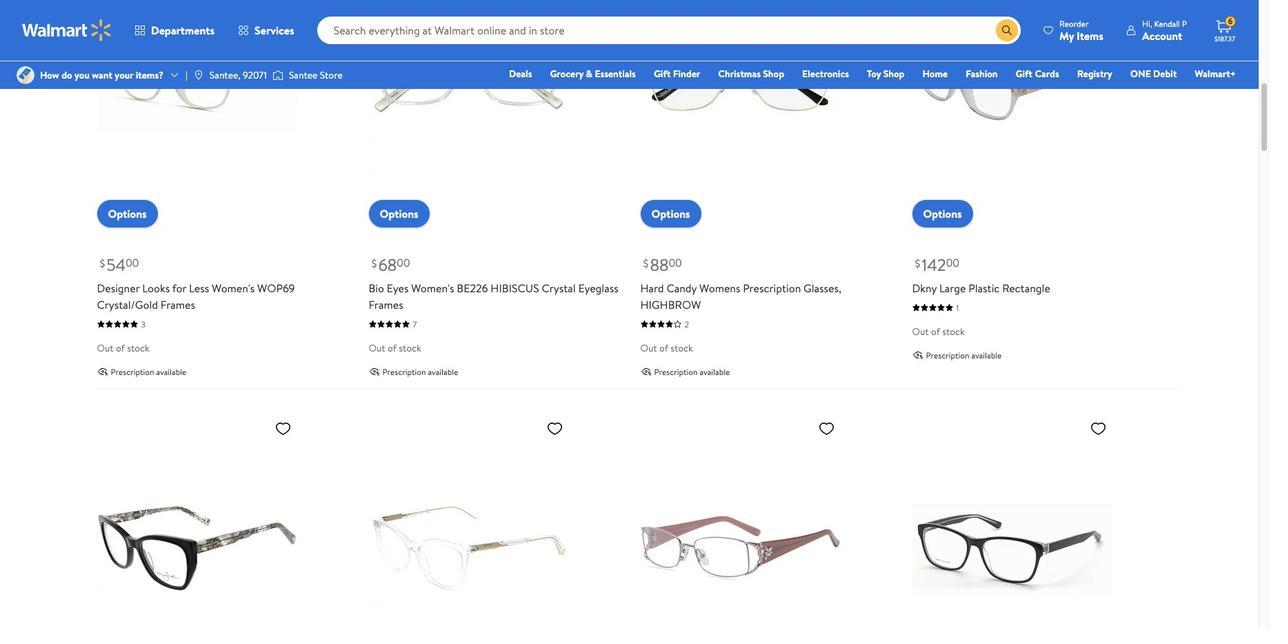 Task type: locate. For each thing, give the bounding box(es) containing it.
prescription for 88
[[655, 366, 698, 378]]

4 options from the left
[[924, 206, 963, 221]]

frames for 68
[[369, 297, 403, 312]]

$ for 54
[[100, 256, 105, 271]]

prescription down 1
[[927, 350, 970, 361]]

out up prescription available icon
[[641, 341, 657, 355]]

142
[[922, 253, 947, 276]]

1 $ from the left
[[100, 256, 105, 271]]

1 options from the left
[[108, 206, 147, 221]]

2 women's from the left
[[411, 281, 454, 296]]

shop right christmas
[[764, 67, 785, 81]]

options link for 68
[[369, 200, 430, 227]]

shop for toy shop
[[884, 67, 905, 81]]

00 for 54
[[126, 255, 139, 271]]

00 for 142
[[947, 255, 960, 271]]

women's right less
[[212, 281, 255, 296]]

frames down for
[[161, 297, 195, 312]]

add to favorites list, nautica rounded square image
[[547, 420, 564, 437]]

stock down 7
[[399, 341, 422, 355]]

walmart image
[[22, 19, 112, 41]]

00 up candy
[[669, 255, 682, 271]]

 image left the 'how'
[[17, 66, 35, 84]]

gift for gift cards
[[1016, 67, 1033, 81]]

womens
[[700, 281, 741, 296]]

nautica rounded square image
[[369, 415, 569, 629]]

of for 68
[[388, 341, 397, 355]]

prescription available
[[927, 350, 1002, 361], [111, 366, 187, 378], [383, 366, 459, 378], [655, 366, 730, 378]]

gift
[[654, 67, 671, 81], [1016, 67, 1033, 81]]

00 inside $ 88 00
[[669, 255, 682, 271]]

dlfl rectangle image
[[913, 415, 1113, 629]]

out of stock for 54
[[97, 341, 150, 355]]

1 options link from the left
[[97, 200, 158, 227]]

options for 142
[[924, 206, 963, 221]]

 image right 92071 on the top left
[[273, 68, 284, 82]]

2 options from the left
[[380, 206, 419, 221]]

frames inside "designer looks for less women's wop69 crystal/gold frames"
[[161, 297, 195, 312]]

1 women's from the left
[[212, 281, 255, 296]]

0 horizontal spatial prescription available image
[[97, 367, 108, 378]]

frames inside bio eyes women's be226 hibiscus crystal eyeglass frames
[[369, 297, 403, 312]]

departments button
[[123, 14, 226, 47]]

eyeglass
[[579, 281, 619, 296]]

of down the dkny
[[932, 325, 941, 339]]

dkny
[[913, 281, 937, 296]]

0 horizontal spatial  image
[[17, 66, 35, 84]]

1 horizontal spatial women's
[[411, 281, 454, 296]]

search icon image
[[1002, 25, 1013, 36]]

prescription
[[743, 281, 801, 296], [927, 350, 970, 361], [111, 366, 154, 378], [383, 366, 426, 378], [655, 366, 698, 378]]

santee
[[289, 68, 318, 82]]

of
[[932, 325, 941, 339], [116, 341, 125, 355], [388, 341, 397, 355], [660, 341, 669, 355]]

shop right toy
[[884, 67, 905, 81]]

0 horizontal spatial shop
[[764, 67, 785, 81]]

one debit link
[[1125, 66, 1184, 81]]

options link for 54
[[97, 200, 158, 227]]

christmas shop
[[719, 67, 785, 81]]

of for 88
[[660, 341, 669, 355]]

women's inside "designer looks for less women's wop69 crystal/gold frames"
[[212, 281, 255, 296]]

grocery
[[550, 67, 584, 81]]

options for 54
[[108, 206, 147, 221]]

options link up $ 142 00 on the top of page
[[913, 200, 974, 227]]

92071
[[243, 68, 267, 82]]

santee, 92071
[[210, 68, 267, 82]]

prescription available down 7
[[383, 366, 459, 378]]

 image right |
[[193, 70, 204, 81]]

stock down 2
[[671, 341, 694, 355]]

out of stock for 68
[[369, 341, 422, 355]]

available for 68
[[428, 366, 459, 378]]

$ left 142
[[916, 256, 921, 271]]

of down eyes
[[388, 341, 397, 355]]

stock down 1
[[943, 325, 965, 339]]

2 horizontal spatial prescription available image
[[913, 350, 924, 361]]

$
[[100, 256, 105, 271], [372, 256, 377, 271], [644, 256, 649, 271], [916, 256, 921, 271]]

options link
[[97, 200, 158, 227], [369, 200, 430, 227], [641, 200, 702, 227], [913, 200, 974, 227]]

$ inside $ 88 00
[[644, 256, 649, 271]]

available for 142
[[972, 350, 1002, 361]]

prescription available down 3
[[111, 366, 187, 378]]

out
[[913, 325, 929, 339], [97, 341, 114, 355], [369, 341, 386, 355], [641, 341, 657, 355]]

00 for 88
[[669, 255, 682, 271]]

$ left 88
[[644, 256, 649, 271]]

$ left 68
[[372, 256, 377, 271]]

santee,
[[210, 68, 241, 82]]

hi, kendall p account
[[1143, 18, 1188, 43]]

prescription available image
[[641, 367, 652, 378]]

00 inside $ 68 00
[[397, 255, 410, 271]]

options link up $ 68 00
[[369, 200, 430, 227]]

add to favorites list, sean john cateye image
[[275, 420, 292, 437]]

one debit
[[1131, 67, 1178, 81]]

3 options link from the left
[[641, 200, 702, 227]]

2 frames from the left
[[369, 297, 403, 312]]

women's right eyes
[[411, 281, 454, 296]]

prescription available right prescription available icon
[[655, 366, 730, 378]]

$ 68 00
[[372, 253, 410, 276]]

0 horizontal spatial women's
[[212, 281, 255, 296]]

prescription available image
[[913, 350, 924, 361], [97, 367, 108, 378], [369, 367, 380, 378]]

2 shop from the left
[[884, 67, 905, 81]]

frames
[[161, 297, 195, 312], [369, 297, 403, 312]]

options up $ 88 00
[[652, 206, 691, 221]]

options for 88
[[652, 206, 691, 221]]

$ inside $ 142 00
[[916, 256, 921, 271]]

options link for 88
[[641, 200, 702, 227]]

prescription down 7
[[383, 366, 426, 378]]

prescription down 3
[[111, 366, 154, 378]]

00 up large
[[947, 255, 960, 271]]

$ left 54
[[100, 256, 105, 271]]

available
[[972, 350, 1002, 361], [156, 366, 187, 378], [428, 366, 459, 378], [700, 366, 730, 378]]

options for 68
[[380, 206, 419, 221]]

sean john cateye image
[[97, 415, 297, 629]]

00 inside "$ 54 00"
[[126, 255, 139, 271]]

stock for 142
[[943, 325, 965, 339]]

$ 88 00
[[644, 253, 682, 276]]

dkny large plastic rectangle
[[913, 281, 1051, 296]]

2 $ from the left
[[372, 256, 377, 271]]

how do you want your items?
[[40, 68, 164, 82]]

of down "highbrow"
[[660, 341, 669, 355]]

bio
[[369, 281, 384, 296]]

1 gift from the left
[[654, 67, 671, 81]]

designer
[[97, 281, 140, 296]]

prescription right prescription available icon
[[655, 366, 698, 378]]

out of stock
[[913, 325, 965, 339], [97, 341, 150, 355], [369, 341, 422, 355], [641, 341, 694, 355]]

out of stock down 2
[[641, 341, 694, 355]]

kendall
[[1155, 18, 1181, 29]]

reorder
[[1060, 18, 1089, 29]]

1 horizontal spatial frames
[[369, 297, 403, 312]]

women's inside bio eyes women's be226 hibiscus crystal eyeglass frames
[[411, 281, 454, 296]]

bio eyes women's be226 hibiscus crystal eyeglass frames image
[[369, 0, 569, 216]]

out of stock down 7
[[369, 341, 422, 355]]

out for 88
[[641, 341, 657, 355]]

6
[[1229, 15, 1234, 27]]

1 00 from the left
[[126, 255, 139, 271]]

options up $ 142 00 on the top of page
[[924, 206, 963, 221]]

options up "$ 54 00"
[[108, 206, 147, 221]]

add to favorites list, dlfl rectangle image
[[1091, 420, 1107, 437]]

00 up eyes
[[397, 255, 410, 271]]

hi,
[[1143, 18, 1153, 29]]

finder
[[673, 67, 701, 81]]

00 inside $ 142 00
[[947, 255, 960, 271]]

0 horizontal spatial gift
[[654, 67, 671, 81]]

2 00 from the left
[[397, 255, 410, 271]]

do
[[62, 68, 72, 82]]

3 $ from the left
[[644, 256, 649, 271]]

rectangle
[[1003, 281, 1051, 296]]

grocery & essentials
[[550, 67, 636, 81]]

frames for 54
[[161, 297, 195, 312]]

add to favorites list, luxe womens prescription glasses, wlo317 blush image
[[819, 420, 835, 437]]

prescription available down 1
[[927, 350, 1002, 361]]

out down the dkny
[[913, 325, 929, 339]]

fashion
[[966, 67, 998, 81]]

gift finder link
[[648, 66, 707, 81]]

3 00 from the left
[[669, 255, 682, 271]]

 image for santee, 92071
[[193, 70, 204, 81]]

3 options from the left
[[652, 206, 691, 221]]

out of stock for 142
[[913, 325, 965, 339]]

prescription for 54
[[111, 366, 154, 378]]

00 up designer at the top left of page
[[126, 255, 139, 271]]

out for 68
[[369, 341, 386, 355]]

2 options link from the left
[[369, 200, 430, 227]]

$ inside "$ 54 00"
[[100, 256, 105, 271]]

out of stock down 1
[[913, 325, 965, 339]]

1 horizontal spatial prescription available image
[[369, 367, 380, 378]]

shop
[[764, 67, 785, 81], [884, 67, 905, 81]]

out down crystal/gold at top
[[97, 341, 114, 355]]

prescription available for 54
[[111, 366, 187, 378]]

toy
[[868, 67, 882, 81]]

00
[[126, 255, 139, 271], [397, 255, 410, 271], [669, 255, 682, 271], [947, 255, 960, 271]]

4 options link from the left
[[913, 200, 974, 227]]

4 $ from the left
[[916, 256, 921, 271]]

options up $ 68 00
[[380, 206, 419, 221]]

2 gift from the left
[[1016, 67, 1033, 81]]

1 horizontal spatial  image
[[193, 70, 204, 81]]

crystal/gold
[[97, 297, 158, 312]]

stock down 3
[[127, 341, 150, 355]]

0 horizontal spatial frames
[[161, 297, 195, 312]]

of down crystal/gold at top
[[116, 341, 125, 355]]

2 horizontal spatial  image
[[273, 68, 284, 82]]

available for 88
[[700, 366, 730, 378]]

 image
[[17, 66, 35, 84], [273, 68, 284, 82], [193, 70, 204, 81]]

out of stock down 3
[[97, 341, 150, 355]]

out down bio
[[369, 341, 386, 355]]

options link up "$ 54 00"
[[97, 200, 158, 227]]

4 00 from the left
[[947, 255, 960, 271]]

gift left cards
[[1016, 67, 1033, 81]]

options
[[108, 206, 147, 221], [380, 206, 419, 221], [652, 206, 691, 221], [924, 206, 963, 221]]

designer looks for less women's wop69 crystal/gold frames
[[97, 281, 295, 312]]

frames down bio
[[369, 297, 403, 312]]

gift cards
[[1016, 67, 1060, 81]]

christmas shop link
[[712, 66, 791, 81]]

1 frames from the left
[[161, 297, 195, 312]]

prescription available image for 54
[[97, 367, 108, 378]]

gift left finder
[[654, 67, 671, 81]]

1 shop from the left
[[764, 67, 785, 81]]

$ for 142
[[916, 256, 921, 271]]

options link for 142
[[913, 200, 974, 227]]

services button
[[226, 14, 306, 47]]

home
[[923, 67, 948, 81]]

designer looks for less women's wop69 crystal/gold frames image
[[97, 0, 297, 216]]

$ for 88
[[644, 256, 649, 271]]

1 horizontal spatial shop
[[884, 67, 905, 81]]

1 horizontal spatial gift
[[1016, 67, 1033, 81]]

of for 54
[[116, 341, 125, 355]]

out of stock for 88
[[641, 341, 694, 355]]

$ inside $ 68 00
[[372, 256, 377, 271]]

options link up $ 88 00
[[641, 200, 702, 227]]

registry link
[[1072, 66, 1119, 81]]

|
[[186, 68, 188, 82]]

reorder my items
[[1060, 18, 1104, 43]]

prescription left glasses,
[[743, 281, 801, 296]]

toy shop link
[[861, 66, 911, 81]]



Task type: describe. For each thing, give the bounding box(es) containing it.
services
[[255, 23, 294, 38]]

walmart+
[[1196, 67, 1237, 81]]

prescription available for 142
[[927, 350, 1002, 361]]

stock for 88
[[671, 341, 694, 355]]

gift cards link
[[1010, 66, 1066, 81]]

electronics link
[[797, 66, 856, 81]]

6 $187.37
[[1215, 15, 1236, 43]]

registry
[[1078, 67, 1113, 81]]

eyes
[[387, 281, 409, 296]]

items?
[[136, 68, 164, 82]]

54
[[107, 253, 126, 276]]

deals link
[[503, 66, 539, 81]]

68
[[378, 253, 397, 276]]

home link
[[917, 66, 955, 81]]

for
[[172, 281, 187, 296]]

be226
[[457, 281, 488, 296]]

deals
[[509, 67, 532, 81]]

fashion link
[[960, 66, 1005, 81]]

prescription for 142
[[927, 350, 970, 361]]

hard
[[641, 281, 664, 296]]

$ for 68
[[372, 256, 377, 271]]

$ 54 00
[[100, 253, 139, 276]]

&
[[586, 67, 593, 81]]

prescription available for 68
[[383, 366, 459, 378]]

out for 54
[[97, 341, 114, 355]]

shop for christmas shop
[[764, 67, 785, 81]]

of for 142
[[932, 325, 941, 339]]

cards
[[1036, 67, 1060, 81]]

gift for gift finder
[[654, 67, 671, 81]]

3
[[141, 319, 146, 330]]

walmart+ link
[[1189, 66, 1243, 81]]

my
[[1060, 28, 1075, 43]]

hard candy womens prescription glasses, highbrow
[[641, 281, 842, 312]]

highbrow
[[641, 297, 701, 312]]

bio eyes women's be226 hibiscus crystal eyeglass frames
[[369, 281, 619, 312]]

wop69
[[257, 281, 295, 296]]

you
[[75, 68, 90, 82]]

store
[[320, 68, 343, 82]]

00 for 68
[[397, 255, 410, 271]]

glasses,
[[804, 281, 842, 296]]

prescription available image for 142
[[913, 350, 924, 361]]

out for 142
[[913, 325, 929, 339]]

less
[[189, 281, 209, 296]]

christmas
[[719, 67, 761, 81]]

luxe womens prescription glasses, wlo317 blush image
[[641, 415, 841, 629]]

$ 142 00
[[916, 253, 960, 276]]

grocery & essentials link
[[544, 66, 642, 81]]

dkny large plastic rectangle image
[[913, 0, 1113, 216]]

electronics
[[803, 67, 850, 81]]

account
[[1143, 28, 1183, 43]]

departments
[[151, 23, 215, 38]]

hibiscus
[[491, 281, 539, 296]]

prescription for 68
[[383, 366, 426, 378]]

stock for 54
[[127, 341, 150, 355]]

 image for how do you want your items?
[[17, 66, 35, 84]]

$187.37
[[1215, 34, 1236, 43]]

candy
[[667, 281, 697, 296]]

gift finder
[[654, 67, 701, 81]]

looks
[[142, 281, 170, 296]]

2
[[685, 319, 689, 330]]

items
[[1077, 28, 1104, 43]]

how
[[40, 68, 59, 82]]

crystal
[[542, 281, 576, 296]]

prescription inside hard candy womens prescription glasses, highbrow
[[743, 281, 801, 296]]

prescription available image for 68
[[369, 367, 380, 378]]

Walmart Site-Wide search field
[[317, 17, 1021, 44]]

prescription available for 88
[[655, 366, 730, 378]]

7
[[413, 319, 417, 330]]

88
[[650, 253, 669, 276]]

santee store
[[289, 68, 343, 82]]

stock for 68
[[399, 341, 422, 355]]

debit
[[1154, 67, 1178, 81]]

available for 54
[[156, 366, 187, 378]]

plastic
[[969, 281, 1000, 296]]

Search search field
[[317, 17, 1021, 44]]

p
[[1183, 18, 1188, 29]]

one
[[1131, 67, 1152, 81]]

toy shop
[[868, 67, 905, 81]]

hard candy womens prescription glasses, highbrow image
[[641, 0, 841, 216]]

 image for santee store
[[273, 68, 284, 82]]

want
[[92, 68, 112, 82]]

large
[[940, 281, 967, 296]]

essentials
[[595, 67, 636, 81]]

your
[[115, 68, 133, 82]]

1
[[957, 302, 960, 314]]



Task type: vqa. For each thing, say whether or not it's contained in the screenshot.


